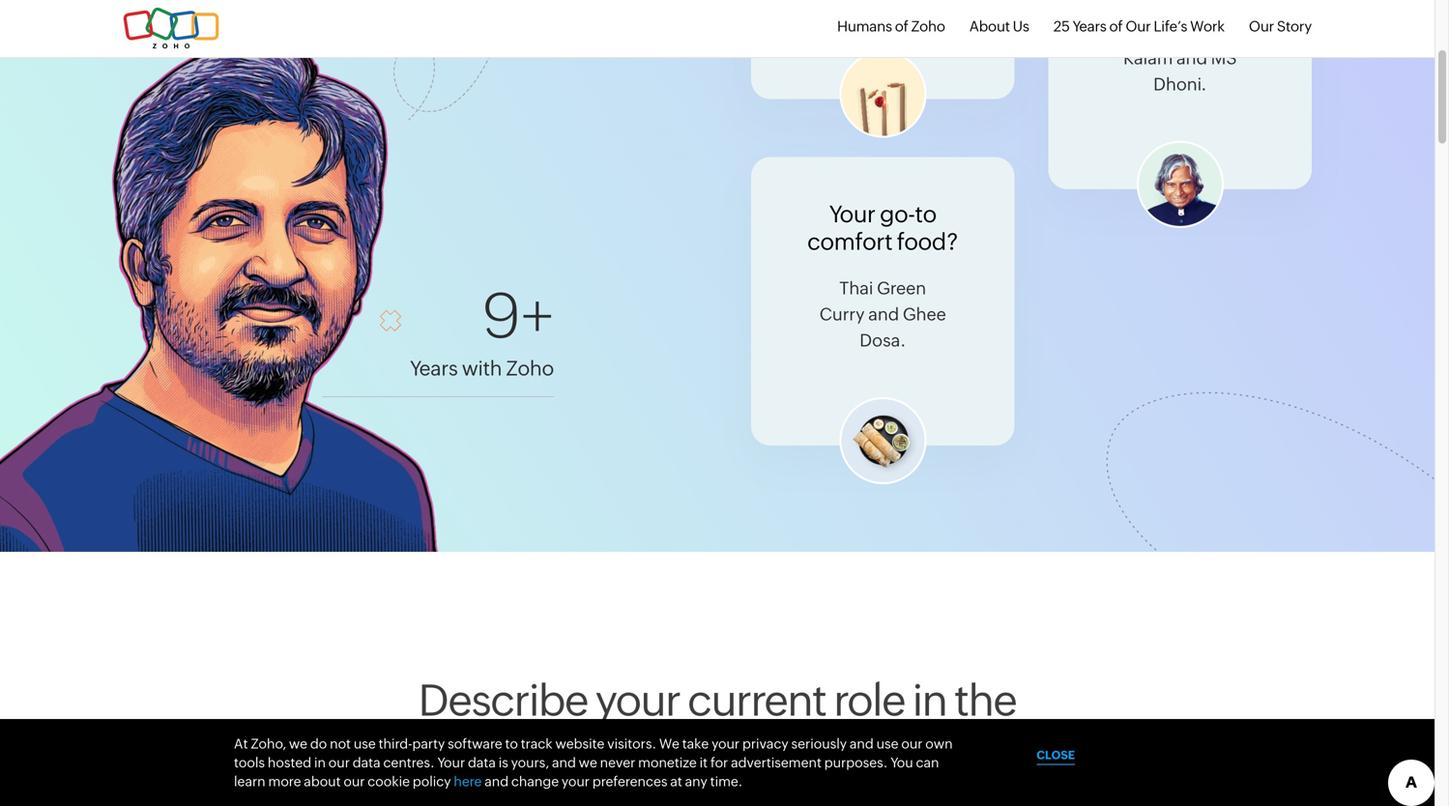 Task type: vqa. For each thing, say whether or not it's contained in the screenshot.
APJ
yes



Task type: locate. For each thing, give the bounding box(es) containing it.
is
[[499, 755, 508, 771]]

here
[[454, 774, 482, 790]]

2 vertical spatial your
[[562, 774, 590, 790]]

your up for
[[712, 736, 740, 752]]

0 horizontal spatial our
[[1126, 18, 1151, 35]]

and down abdul
[[1177, 48, 1208, 68]]

0 horizontal spatial use
[[354, 736, 376, 752]]

our down not
[[329, 755, 350, 771]]

your up visitors. at the left
[[595, 674, 680, 724]]

1 horizontal spatial zoho
[[911, 18, 945, 35]]

food?
[[897, 228, 959, 255]]

to
[[915, 200, 937, 228], [505, 736, 518, 752]]

2 horizontal spatial your
[[712, 736, 740, 752]]

years
[[1073, 18, 1107, 35], [410, 357, 458, 380]]

0 horizontal spatial data
[[353, 755, 381, 771]]

+
[[521, 279, 554, 352]]

1 vertical spatial we
[[579, 755, 597, 771]]

zoho left about
[[911, 18, 945, 35]]

software
[[448, 736, 502, 752]]

third-
[[379, 736, 412, 752]]

our left life's
[[1126, 18, 1151, 35]]

life's
[[1154, 18, 1188, 35]]

data up cookie at left
[[353, 755, 381, 771]]

use right not
[[354, 736, 376, 752]]

not
[[330, 736, 351, 752]]

zoho,
[[251, 736, 286, 752]]

1 vertical spatial our
[[329, 755, 350, 771]]

0 vertical spatial your
[[595, 674, 680, 724]]

policy
[[413, 774, 451, 790]]

and up purposes.
[[850, 736, 874, 752]]

tools
[[234, 755, 265, 771]]

1 our from the left
[[1126, 18, 1151, 35]]

in up "own"
[[913, 674, 947, 724]]

and up dosa.
[[869, 305, 899, 324]]

0 horizontal spatial in
[[314, 755, 326, 771]]

1 horizontal spatial of
[[1110, 18, 1123, 35]]

of
[[895, 18, 909, 35], [1110, 18, 1123, 35]]

2 our from the left
[[1249, 18, 1274, 35]]

2 vertical spatial our
[[344, 774, 365, 790]]

0 vertical spatial to
[[915, 200, 937, 228]]

of right humans
[[895, 18, 909, 35]]

years right 25
[[1073, 18, 1107, 35]]

centres.
[[383, 755, 435, 771]]

role
[[834, 674, 905, 724]]

zoho
[[911, 18, 945, 35], [506, 357, 554, 380]]

our
[[902, 736, 923, 752], [329, 755, 350, 771], [344, 774, 365, 790]]

yours,
[[511, 755, 549, 771]]

to up food?
[[915, 200, 937, 228]]

1 horizontal spatial your
[[829, 200, 876, 228]]

0 vertical spatial years
[[1073, 18, 1107, 35]]

never
[[600, 755, 636, 771]]

can
[[916, 755, 939, 771]]

9 + years with zoho
[[410, 279, 554, 380]]

use up you
[[877, 736, 899, 752]]

and inside thai green curry and ghee dosa.
[[869, 305, 899, 324]]

zoho right with
[[506, 357, 554, 380]]

dosa.
[[860, 331, 906, 350]]

your inside at zoho, we do not use third-party software to track website visitors. we take your privacy seriously and use our own tools hosted in our data centres. your data is yours, and we never monetize it for advertisement purposes. you can learn more about our cookie policy
[[712, 736, 740, 752]]

1 horizontal spatial our
[[1249, 18, 1274, 35]]

party
[[412, 736, 445, 752]]

our right about
[[344, 774, 365, 790]]

use
[[354, 736, 376, 752], [877, 736, 899, 752]]

0 horizontal spatial zoho
[[506, 357, 554, 380]]

0 horizontal spatial your
[[438, 755, 465, 771]]

go-
[[880, 200, 915, 228]]

0 horizontal spatial of
[[895, 18, 909, 35]]

work
[[1190, 18, 1225, 35]]

1 horizontal spatial to
[[915, 200, 937, 228]]

data down software
[[468, 755, 496, 771]]

0 horizontal spatial to
[[505, 736, 518, 752]]

take
[[682, 736, 709, 752]]

monetize
[[638, 755, 697, 771]]

your up comfort
[[829, 200, 876, 228]]

to inside your go-to comfort food?
[[915, 200, 937, 228]]

1 vertical spatial to
[[505, 736, 518, 752]]

your
[[829, 200, 876, 228], [438, 755, 465, 771]]

9
[[482, 279, 521, 352]]

we down website at bottom left
[[579, 755, 597, 771]]

1 horizontal spatial we
[[579, 755, 597, 771]]

privacy
[[743, 736, 789, 752]]

our up you
[[902, 736, 923, 752]]

our left story
[[1249, 18, 1274, 35]]

do
[[310, 736, 327, 752]]

1 horizontal spatial use
[[877, 736, 899, 752]]

2 use from the left
[[877, 736, 899, 752]]

comfort
[[808, 228, 893, 255]]

we left the do
[[289, 736, 308, 752]]

1 horizontal spatial in
[[913, 674, 947, 724]]

purposes.
[[825, 755, 888, 771]]

and
[[1177, 48, 1208, 68], [869, 305, 899, 324], [850, 736, 874, 752], [552, 755, 576, 771], [485, 774, 509, 790]]

1 vertical spatial years
[[410, 357, 458, 380]]

visitors.
[[608, 736, 657, 752]]

hosted
[[268, 755, 311, 771]]

own
[[926, 736, 953, 752]]

to up is
[[505, 736, 518, 752]]

kalam
[[1124, 48, 1173, 68]]

here link
[[454, 774, 482, 790]]

1 horizontal spatial your
[[595, 674, 680, 724]]

green
[[877, 278, 926, 298]]

your down website at bottom left
[[562, 774, 590, 790]]

0 horizontal spatial years
[[410, 357, 458, 380]]

of left apj at right top
[[1110, 18, 1123, 35]]

learn
[[234, 774, 266, 790]]

thai
[[840, 278, 874, 298]]

we
[[289, 736, 308, 752], [579, 755, 597, 771]]

advertisement
[[731, 755, 822, 771]]

years left with
[[410, 357, 458, 380]]

1 horizontal spatial data
[[468, 755, 496, 771]]

1 vertical spatial zoho
[[506, 357, 554, 380]]

apj abdul kalam and ms dhoni.
[[1124, 22, 1237, 94]]

0 vertical spatial in
[[913, 674, 947, 724]]

1 vertical spatial your
[[438, 755, 465, 771]]

in down the do
[[314, 755, 326, 771]]

hariharan muralimanohar image
[[0, 37, 456, 552]]

25 years of our life's work link
[[1054, 18, 1225, 35]]

the
[[955, 674, 1017, 724]]

your inside "describe your current role in the organization."
[[595, 674, 680, 724]]

0 horizontal spatial we
[[289, 736, 308, 752]]

your
[[595, 674, 680, 724], [712, 736, 740, 752], [562, 774, 590, 790]]

it
[[700, 755, 708, 771]]

our
[[1126, 18, 1151, 35], [1249, 18, 1274, 35]]

1 vertical spatial in
[[314, 755, 326, 771]]

1 vertical spatial your
[[712, 736, 740, 752]]

0 vertical spatial your
[[829, 200, 876, 228]]

data
[[353, 755, 381, 771], [468, 755, 496, 771]]

0 vertical spatial our
[[902, 736, 923, 752]]

growing image
[[1139, 143, 1222, 226]]

your up here link
[[438, 755, 465, 771]]

in
[[913, 674, 947, 724], [314, 755, 326, 771]]



Task type: describe. For each thing, give the bounding box(es) containing it.
our story
[[1249, 18, 1312, 35]]

dhoni.
[[1154, 74, 1207, 94]]

here and change your preferences at any time.
[[454, 774, 743, 790]]

humans
[[837, 18, 892, 35]]

1 horizontal spatial years
[[1073, 18, 1107, 35]]

about
[[970, 18, 1010, 35]]

for
[[711, 755, 728, 771]]

your go-to comfort food?
[[808, 200, 959, 255]]

1 of from the left
[[895, 18, 909, 35]]

2 of from the left
[[1110, 18, 1123, 35]]

about
[[304, 774, 341, 790]]

2 data from the left
[[468, 755, 496, 771]]

1 use from the left
[[354, 736, 376, 752]]

time.
[[710, 774, 743, 790]]

and inside "apj abdul kalam and ms dhoni."
[[1177, 48, 1208, 68]]

inspire image
[[841, 53, 925, 136]]

current
[[688, 674, 826, 724]]

we
[[659, 736, 680, 752]]

describe
[[418, 674, 588, 724]]

track
[[521, 736, 553, 752]]

with
[[462, 357, 502, 380]]

any
[[685, 774, 708, 790]]

0 vertical spatial zoho
[[911, 18, 945, 35]]

zoho inside 9 + years with zoho
[[506, 357, 554, 380]]

story
[[1277, 18, 1312, 35]]

ms
[[1211, 48, 1237, 68]]

in inside "describe your current role in the organization."
[[913, 674, 947, 724]]

about us link
[[970, 18, 1030, 35]]

at zoho, we do not use third-party software to track website visitors. we take your privacy seriously and use our own tools hosted in our data centres. your data is yours, and we never monetize it for advertisement purposes. you can learn more about our cookie policy
[[234, 736, 953, 790]]

your inside at zoho, we do not use third-party software to track website visitors. we take your privacy seriously and use our own tools hosted in our data centres. your data is yours, and we never monetize it for advertisement purposes. you can learn more about our cookie policy
[[438, 755, 465, 771]]

describe your current role in the organization.
[[418, 674, 1017, 776]]

years inside 9 + years with zoho
[[410, 357, 458, 380]]

and down website at bottom left
[[552, 755, 576, 771]]

us
[[1013, 18, 1030, 35]]

humans of zoho
[[837, 18, 945, 35]]

at
[[234, 736, 248, 752]]

about us
[[970, 18, 1030, 35]]

more
[[268, 774, 301, 790]]

website
[[555, 736, 605, 752]]

you
[[891, 755, 913, 771]]

apj
[[1140, 22, 1169, 42]]

close
[[1037, 749, 1075, 762]]

seriously
[[791, 736, 847, 752]]

your inside your go-to comfort food?
[[829, 200, 876, 228]]

25
[[1054, 18, 1070, 35]]

0 horizontal spatial your
[[562, 774, 590, 790]]

thai green curry and ghee dosa.
[[820, 278, 946, 350]]

curry
[[820, 305, 865, 324]]

at
[[670, 774, 682, 790]]

preferences
[[593, 774, 668, 790]]

change
[[511, 774, 559, 790]]

abdul
[[1172, 22, 1220, 42]]

cookie
[[368, 774, 410, 790]]

in inside at zoho, we do not use third-party software to track website visitors. we take your privacy seriously and use our own tools hosted in our data centres. your data is yours, and we never monetize it for advertisement purposes. you can learn more about our cookie policy
[[314, 755, 326, 771]]

1 data from the left
[[353, 755, 381, 771]]

0 vertical spatial we
[[289, 736, 308, 752]]

food image
[[841, 399, 925, 482]]

organization.
[[593, 727, 842, 776]]

to inside at zoho, we do not use third-party software to track website visitors. we take your privacy seriously and use our own tools hosted in our data centres. your data is yours, and we never monetize it for advertisement purposes. you can learn more about our cookie policy
[[505, 736, 518, 752]]

our story link
[[1249, 18, 1312, 35]]

and down is
[[485, 774, 509, 790]]

ghee
[[903, 305, 946, 324]]

humans of zoho link
[[837, 18, 945, 35]]

25 years of our life's work
[[1054, 18, 1225, 35]]



